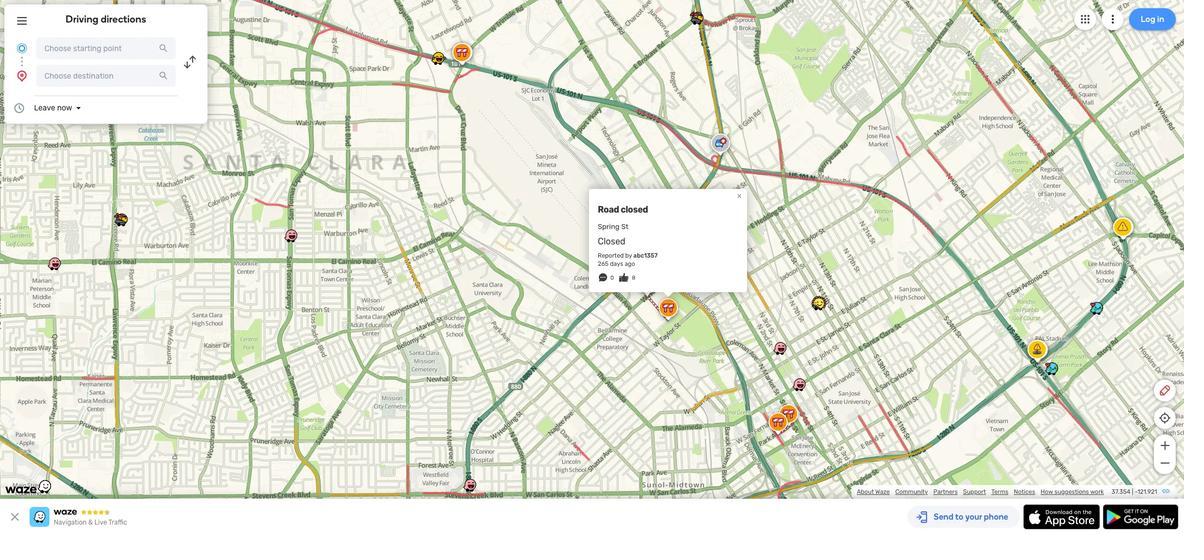 Task type: vqa. For each thing, say whether or not it's contained in the screenshot.
Partners
yes



Task type: locate. For each thing, give the bounding box(es) containing it.
days
[[610, 260, 624, 268], [610, 260, 624, 268]]

closed
[[598, 236, 626, 247], [598, 236, 626, 247]]

reported
[[598, 252, 624, 259], [598, 252, 624, 259]]

by
[[626, 252, 632, 259], [626, 252, 632, 259]]

driving
[[66, 13, 99, 25]]

zoom in image
[[1159, 439, 1172, 452]]

notices link
[[1015, 488, 1036, 495]]

current location image
[[15, 42, 29, 55]]

closed
[[621, 204, 648, 215], [621, 204, 648, 215]]

-
[[1136, 488, 1138, 495]]

clock image
[[13, 102, 26, 115]]

ago
[[625, 260, 636, 268], [625, 260, 636, 268]]

leave
[[34, 103, 55, 113]]

navigation
[[54, 519, 87, 526]]

265
[[598, 260, 609, 268], [598, 260, 609, 268]]

terms link
[[992, 488, 1009, 495]]

about waze community partners support terms notices how suggestions work
[[857, 488, 1105, 495]]

0
[[611, 275, 614, 281], [611, 275, 614, 281]]

closed reported by abc1357 265 days ago
[[598, 236, 658, 268], [598, 236, 658, 268]]

community
[[896, 488, 929, 495]]

37.354
[[1112, 488, 1131, 495]]

leave now
[[34, 103, 72, 113]]

spring
[[598, 222, 620, 231], [598, 222, 620, 231]]

spring st
[[598, 222, 629, 231], [598, 222, 629, 231]]

link image
[[1162, 487, 1171, 495]]

community link
[[896, 488, 929, 495]]

waze
[[876, 488, 890, 495]]

st
[[622, 222, 629, 231], [622, 222, 629, 231]]

driving directions
[[66, 13, 146, 25]]

zoom out image
[[1159, 456, 1172, 470]]

8
[[632, 275, 636, 281], [632, 275, 636, 281]]

work
[[1091, 488, 1105, 495]]

directions
[[101, 13, 146, 25]]

road
[[598, 204, 619, 215], [598, 204, 619, 215]]

Choose starting point text field
[[36, 37, 176, 59]]

×
[[737, 191, 742, 201], [737, 191, 742, 201]]

abc1357
[[634, 252, 658, 259], [634, 252, 658, 259]]

road closed
[[598, 204, 648, 215], [598, 204, 648, 215]]

about
[[857, 488, 875, 495]]

× link
[[735, 191, 745, 201], [735, 191, 745, 201]]



Task type: describe. For each thing, give the bounding box(es) containing it.
terms
[[992, 488, 1009, 495]]

live
[[95, 519, 107, 526]]

location image
[[15, 69, 29, 82]]

support link
[[964, 488, 987, 495]]

partners link
[[934, 488, 958, 495]]

suggestions
[[1055, 488, 1090, 495]]

about waze link
[[857, 488, 890, 495]]

navigation & live traffic
[[54, 519, 127, 526]]

now
[[57, 103, 72, 113]]

37.354 | -121.921
[[1112, 488, 1158, 495]]

partners
[[934, 488, 958, 495]]

Choose destination text field
[[36, 65, 176, 87]]

how
[[1041, 488, 1054, 495]]

notices
[[1015, 488, 1036, 495]]

|
[[1133, 488, 1134, 495]]

pencil image
[[1159, 384, 1172, 397]]

traffic
[[108, 519, 127, 526]]

how suggestions work link
[[1041, 488, 1105, 495]]

support
[[964, 488, 987, 495]]

121.921
[[1138, 488, 1158, 495]]

&
[[88, 519, 93, 526]]

x image
[[8, 510, 21, 523]]



